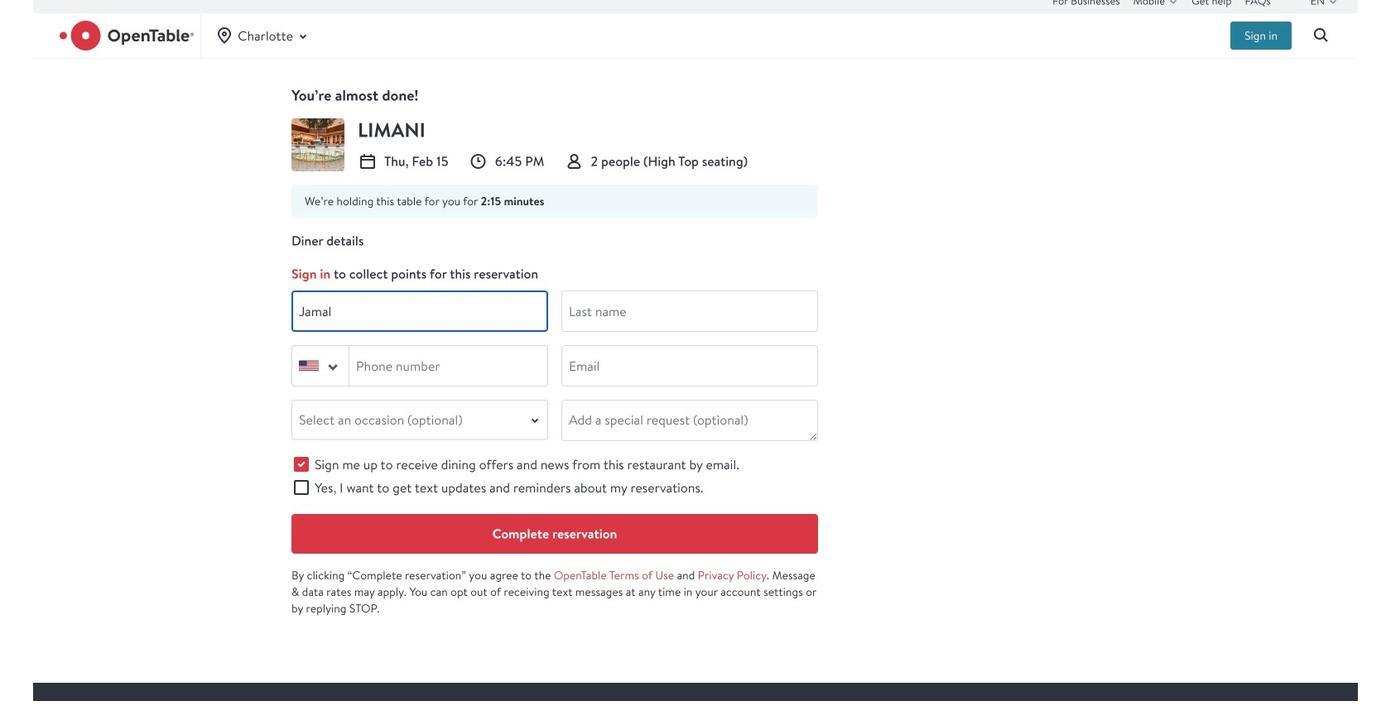 Task type: vqa. For each thing, say whether or not it's contained in the screenshot.
"Cities"
no



Task type: describe. For each thing, give the bounding box(es) containing it.
First name text field
[[292, 292, 547, 331]]

Email email field
[[562, 346, 817, 386]]

Phone number telephone field
[[350, 346, 547, 386]]

Last name text field
[[562, 292, 817, 331]]



Task type: locate. For each thing, give the bounding box(es) containing it.
Add a special request (optional) text field
[[562, 401, 817, 441]]

you're almost done! element
[[292, 85, 818, 105]]

opentable logo image
[[60, 21, 194, 51]]



